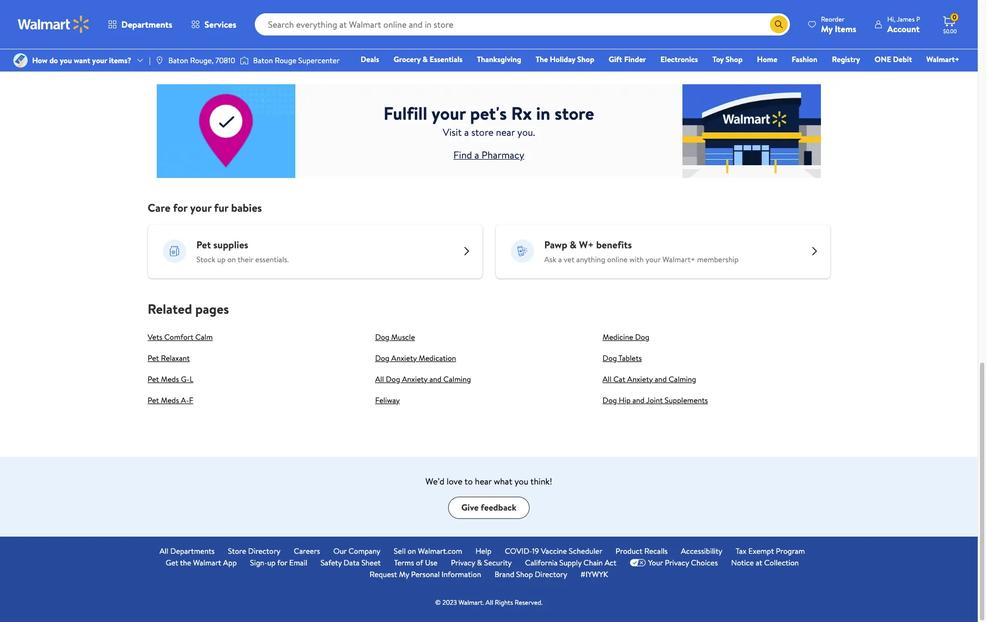 Task type: describe. For each thing, give the bounding box(es) containing it.
#iywyk link
[[581, 569, 609, 580]]

accessibility link
[[682, 545, 723, 557]]

pet for pet meds a-f
[[148, 394, 159, 406]]

fashion
[[792, 54, 818, 65]]

keep your fur fam protected.
[[505, 6, 602, 17]]

your privacy choices link
[[630, 557, 718, 569]]

gift finder link
[[604, 53, 652, 65]]

care
[[148, 200, 171, 215]]

pet for pet relaxant
[[148, 352, 159, 363]]

& for w+
[[570, 238, 577, 251]]

walmart+ inside pawp & w+ benefits ask a vet anything online with your walmart+ membership
[[663, 254, 696, 265]]

search icon image
[[775, 20, 784, 29]]

supercenter
[[298, 55, 340, 66]]

walmart
[[193, 557, 221, 568]]

pet meds g-l link
[[148, 373, 194, 385]]

0 vertical spatial directory
[[248, 545, 281, 556]]

dog for dog hip and joint supplements
[[603, 394, 617, 406]]

fur inside list
[[540, 6, 550, 17]]

their
[[238, 254, 254, 265]]

give feedback button
[[448, 497, 530, 519]]

walmart.com
[[418, 545, 463, 556]]

hip
[[619, 394, 631, 406]]

keep for keep your fur fam protected.
[[505, 6, 522, 17]]

muscle
[[392, 331, 415, 342]]

shop for toy shop
[[726, 54, 743, 65]]

holiday
[[550, 54, 576, 65]]

list containing keep vet costs in check.
[[141, 0, 837, 62]]

want
[[74, 55, 90, 66]]

anything
[[577, 254, 606, 265]]

find a pharmacy
[[454, 148, 525, 162]]

dog muscle
[[375, 331, 415, 342]]

electronics
[[661, 54, 699, 65]]

your inside fulfill your pet's rx in store visit a store near you.
[[432, 101, 466, 125]]

vet inside pawp & w+ benefits ask a vet anything online with your walmart+ membership
[[564, 254, 575, 265]]

benefits
[[597, 238, 633, 251]]

sell on walmart.com
[[394, 545, 463, 556]]

baton for baton rouge, 70810
[[168, 55, 188, 66]]

your
[[649, 557, 664, 568]]

pages
[[195, 299, 229, 318]]

shop for brand shop directory
[[517, 569, 533, 580]]

learn more for your
[[514, 40, 553, 51]]

membership
[[698, 254, 739, 265]]

pet supplies. stock up on their essentials. shop now. image
[[161, 238, 188, 264]]

how
[[32, 55, 48, 66]]

rights
[[495, 597, 513, 607]]

1 vertical spatial you
[[515, 475, 529, 487]]

all left 'rights'
[[486, 597, 494, 607]]

departments inside dropdown button
[[121, 18, 172, 30]]

0 $0.00
[[944, 12, 958, 35]]

ask
[[545, 254, 557, 265]]

dog for dog muscle
[[375, 331, 390, 342]]

my inside notice at collection request my personal information
[[399, 569, 410, 580]]

l
[[190, 373, 194, 385]]

dog tablets
[[603, 352, 642, 363]]

notice at collection link
[[732, 557, 800, 569]]

learn more for vet
[[166, 40, 204, 51]]

brand
[[495, 569, 515, 580]]

at
[[756, 557, 763, 568]]

visit
[[443, 125, 462, 139]]

learn for vet
[[166, 40, 185, 51]]

how do you want your items?
[[32, 55, 131, 66]]

hi,
[[888, 14, 896, 24]]

© 2023 walmart. all rights reserved.
[[435, 597, 543, 607]]

all for all dog anxiety and calming
[[375, 373, 384, 385]]

love
[[447, 475, 463, 487]]

fam
[[552, 6, 565, 17]]

request
[[370, 569, 397, 580]]

give
[[462, 501, 479, 514]]

your right want
[[92, 55, 107, 66]]

1 privacy from the left
[[451, 557, 476, 568]]

the
[[180, 557, 191, 568]]

2023
[[443, 597, 457, 607]]

the holiday shop link
[[531, 53, 600, 65]]

sign-up for email
[[250, 557, 308, 568]]

toy
[[713, 54, 724, 65]]

0 vertical spatial for
[[173, 200, 188, 215]]

pawp & w+ benefits ask a vet anything online with your walmart+ membership
[[545, 238, 739, 265]]

in inside list item
[[207, 6, 213, 17]]

the
[[536, 54, 548, 65]]

relaxant
[[161, 352, 190, 363]]

deals link
[[356, 53, 385, 65]]

1 horizontal spatial shop
[[578, 54, 595, 65]]

electronics link
[[656, 53, 704, 65]]

dog for dog tablets
[[603, 352, 617, 363]]

grocery & essentials
[[394, 54, 463, 65]]

with
[[630, 254, 644, 265]]

w+
[[579, 238, 594, 251]]

thanksgiving link
[[472, 53, 527, 65]]

the holiday shop
[[536, 54, 595, 65]]

all dog anxiety and calming link
[[375, 373, 471, 385]]

california
[[526, 557, 558, 568]]

pet for pet meds g-l
[[148, 373, 159, 385]]

related pages
[[148, 299, 229, 318]]

hi, james p account
[[888, 14, 921, 35]]

rx
[[512, 101, 532, 125]]

anxiety for all cat anxiety and calming
[[628, 373, 653, 385]]

scheduler
[[569, 545, 603, 556]]

choices
[[692, 557, 718, 568]]

Search search field
[[255, 13, 791, 35]]

up inside pet supplies stock up on their essentials.
[[217, 254, 226, 265]]

vet inside list
[[175, 6, 186, 17]]

near
[[496, 125, 515, 139]]

of
[[416, 557, 424, 568]]

all for all cat anxiety and calming
[[603, 373, 612, 385]]

baton rouge supercenter
[[253, 55, 340, 66]]

and for cat
[[655, 373, 667, 385]]

account
[[888, 22, 920, 35]]

& for essentials
[[423, 54, 428, 65]]

home
[[758, 54, 778, 65]]

f
[[189, 394, 193, 406]]

keep for keep vet costs in check.
[[157, 6, 173, 17]]

store directory
[[228, 545, 281, 556]]

privacy & security link
[[451, 557, 512, 569]]

data
[[344, 557, 360, 568]]

1 vertical spatial fur
[[214, 200, 229, 215]]

dog up 'tablets'
[[636, 331, 650, 342]]

list item containing keep vet costs in check.
[[141, 0, 489, 62]]

#iywyk
[[581, 569, 609, 580]]

0 vertical spatial you
[[60, 55, 72, 66]]

more for fur
[[535, 40, 553, 51]]

personal
[[411, 569, 440, 580]]

medicine dog
[[603, 331, 650, 342]]

dog up feliway link
[[386, 373, 401, 385]]

pawp and w plus benefits. ask a vet anything online with your walmart plus membership. learn more. image
[[509, 238, 536, 264]]

we'd
[[426, 475, 445, 487]]

find a pharmacy link
[[454, 148, 525, 162]]

a inside pawp & w+ benefits ask a vet anything online with your walmart+ membership
[[559, 254, 562, 265]]

program
[[777, 545, 806, 556]]

fulfill your pet's rx in store image
[[157, 84, 822, 178]]

your inside pawp & w+ benefits ask a vet anything online with your walmart+ membership
[[646, 254, 661, 265]]



Task type: locate. For each thing, give the bounding box(es) containing it.
dog left 'tablets'
[[603, 352, 617, 363]]

toy shop
[[713, 54, 743, 65]]

privacy choices icon image
[[630, 559, 646, 567]]

give feedback
[[462, 501, 517, 514]]

2 horizontal spatial and
[[655, 373, 667, 385]]

walmart+ inside "link"
[[927, 54, 960, 65]]

0 horizontal spatial walmart+
[[663, 254, 696, 265]]

1 vertical spatial walmart+
[[663, 254, 696, 265]]

medicine
[[603, 331, 634, 342]]

our
[[334, 545, 347, 556]]

0 vertical spatial in
[[207, 6, 213, 17]]

walmart+ left membership
[[663, 254, 696, 265]]

meds left a-
[[161, 394, 179, 406]]

more up baton rouge, 70810
[[187, 40, 204, 51]]

thanksgiving
[[477, 54, 522, 65]]

for right care at top left
[[173, 200, 188, 215]]

learn more up baton rouge, 70810
[[166, 40, 204, 51]]

1 vertical spatial on
[[408, 545, 416, 556]]

fashion link
[[787, 53, 823, 65]]

1 more from the left
[[187, 40, 204, 51]]

keep left fam
[[505, 6, 522, 17]]

your left fam
[[523, 6, 539, 17]]

1 horizontal spatial privacy
[[665, 557, 690, 568]]

dog left hip
[[603, 394, 617, 406]]

pharmacy
[[482, 148, 525, 162]]

for
[[173, 200, 188, 215], [278, 557, 288, 568]]

0 horizontal spatial privacy
[[451, 557, 476, 568]]

anxiety down 'dog anxiety medication'
[[402, 373, 428, 385]]

&
[[423, 54, 428, 65], [570, 238, 577, 251], [477, 557, 483, 568]]

0 horizontal spatial learn more
[[166, 40, 204, 51]]

1 horizontal spatial walmart+
[[927, 54, 960, 65]]

0 vertical spatial fur
[[540, 6, 550, 17]]

a right visit
[[465, 125, 469, 139]]

2 horizontal spatial &
[[570, 238, 577, 251]]

1 horizontal spatial up
[[268, 557, 276, 568]]

calming down medication
[[444, 373, 471, 385]]

1 horizontal spatial baton
[[253, 55, 273, 66]]

pet down pet meds g-l link
[[148, 394, 159, 406]]

learn for your
[[514, 40, 533, 51]]

tablets
[[619, 352, 642, 363]]

1 keep from the left
[[157, 6, 173, 17]]

fur left babies
[[214, 200, 229, 215]]

1 horizontal spatial  image
[[240, 55, 249, 66]]

0
[[953, 12, 957, 22]]

1 horizontal spatial vet
[[564, 254, 575, 265]]

0 horizontal spatial more
[[187, 40, 204, 51]]

1 horizontal spatial directory
[[535, 569, 568, 580]]

1 learn from the left
[[166, 40, 185, 51]]

1 horizontal spatial more
[[535, 40, 553, 51]]

vets
[[148, 331, 163, 342]]

1 meds from the top
[[161, 373, 179, 385]]

think!
[[531, 475, 553, 487]]

0 vertical spatial a
[[465, 125, 469, 139]]

services button
[[182, 11, 246, 38]]

& right grocery
[[423, 54, 428, 65]]

vet left costs
[[175, 6, 186, 17]]

pet for pet supplies stock up on their essentials.
[[197, 238, 211, 251]]

0 horizontal spatial calming
[[444, 373, 471, 385]]

a inside fulfill your pet's rx in store visit a store near you.
[[465, 125, 469, 139]]

0 horizontal spatial vet
[[175, 6, 186, 17]]

cat
[[614, 373, 626, 385]]

learn up baton rouge, 70810
[[166, 40, 185, 51]]

1 vertical spatial up
[[268, 557, 276, 568]]

product recalls link
[[616, 545, 668, 557]]

all cat anxiety and calming link
[[603, 373, 697, 385]]

your privacy choices
[[649, 557, 718, 568]]

home link
[[753, 53, 783, 65]]

fur left fam
[[540, 6, 550, 17]]

medication
[[419, 352, 457, 363]]

2 more from the left
[[535, 40, 553, 51]]

1 horizontal spatial in
[[537, 101, 551, 125]]

pet down vets
[[148, 352, 159, 363]]

pet supplies stock up on their essentials.
[[197, 238, 289, 265]]

2 calming from the left
[[669, 373, 697, 385]]

departments up |
[[121, 18, 172, 30]]

 image for baton
[[240, 55, 249, 66]]

dog left muscle
[[375, 331, 390, 342]]

baton left rouge, at the top left of the page
[[168, 55, 188, 66]]

calming for all dog anxiety and calming
[[444, 373, 471, 385]]

reorder my items
[[822, 14, 857, 35]]

1 vertical spatial &
[[570, 238, 577, 251]]

one debit
[[875, 54, 913, 65]]

my left items
[[822, 22, 833, 35]]

1 horizontal spatial fur
[[540, 6, 550, 17]]

in right costs
[[207, 6, 213, 17]]

use
[[425, 557, 438, 568]]

0 vertical spatial meds
[[161, 373, 179, 385]]

2 horizontal spatial shop
[[726, 54, 743, 65]]

protected.
[[567, 6, 602, 17]]

1 horizontal spatial keep
[[505, 6, 522, 17]]

privacy up information
[[451, 557, 476, 568]]

get
[[166, 557, 178, 568]]

to
[[465, 475, 473, 487]]

1 horizontal spatial store
[[555, 101, 595, 125]]

covid-19 vaccine scheduler link
[[505, 545, 603, 557]]

0 vertical spatial vet
[[175, 6, 186, 17]]

supplements
[[665, 394, 709, 406]]

1 horizontal spatial learn
[[514, 40, 533, 51]]

$0.00
[[944, 27, 958, 35]]

©
[[435, 597, 441, 607]]

anxiety for all dog anxiety and calming
[[402, 373, 428, 385]]

1 vertical spatial meds
[[161, 394, 179, 406]]

you right "do"
[[60, 55, 72, 66]]

directory down california
[[535, 569, 568, 580]]

anxiety down muscle
[[392, 352, 417, 363]]

0 vertical spatial walmart+
[[927, 54, 960, 65]]

one
[[875, 54, 892, 65]]

up right stock at the top of page
[[217, 254, 226, 265]]

sheet
[[362, 557, 381, 568]]

0 vertical spatial up
[[217, 254, 226, 265]]

covid-19 vaccine scheduler
[[505, 545, 603, 556]]

1 baton from the left
[[168, 55, 188, 66]]

& left the w+
[[570, 238, 577, 251]]

debit
[[894, 54, 913, 65]]

our company
[[334, 545, 381, 556]]

all up get
[[160, 545, 169, 556]]

calming up supplements
[[669, 373, 697, 385]]

keep left costs
[[157, 6, 173, 17]]

you.
[[518, 125, 535, 139]]

2 list item from the left
[[489, 0, 837, 62]]

1 horizontal spatial on
[[408, 545, 416, 556]]

1 horizontal spatial calming
[[669, 373, 697, 385]]

1 horizontal spatial my
[[822, 22, 833, 35]]

0 horizontal spatial directory
[[248, 545, 281, 556]]

pet relaxant link
[[148, 352, 190, 363]]

and up "dog hip and joint supplements" link
[[655, 373, 667, 385]]

shop right "holiday"
[[578, 54, 595, 65]]

dog anxiety medication link
[[375, 352, 457, 363]]

0 horizontal spatial and
[[430, 373, 442, 385]]

2 keep from the left
[[505, 6, 522, 17]]

services
[[205, 18, 237, 30]]

more up the
[[535, 40, 553, 51]]

items
[[836, 22, 857, 35]]

0 vertical spatial &
[[423, 54, 428, 65]]

safety
[[321, 557, 342, 568]]

privacy & security
[[451, 557, 512, 568]]

0 horizontal spatial store
[[472, 125, 494, 139]]

store right you.
[[555, 101, 595, 125]]

1 horizontal spatial learn more
[[514, 40, 553, 51]]

2 learn from the left
[[514, 40, 533, 51]]

my down terms at left bottom
[[399, 569, 410, 580]]

1 vertical spatial departments
[[170, 545, 215, 556]]

1 vertical spatial in
[[537, 101, 551, 125]]

2 privacy from the left
[[665, 557, 690, 568]]

anxiety right cat
[[628, 373, 653, 385]]

vet right ask
[[564, 254, 575, 265]]

on left their
[[228, 254, 236, 265]]

california supply chain act link
[[526, 557, 617, 569]]

up
[[217, 254, 226, 265], [268, 557, 276, 568]]

notice at collection request my personal information
[[370, 557, 800, 580]]

 image for how
[[13, 53, 28, 68]]

sign-
[[250, 557, 268, 568]]

walmart image
[[18, 16, 90, 33]]

and for dog
[[430, 373, 442, 385]]

pet
[[197, 238, 211, 251], [148, 352, 159, 363], [148, 373, 159, 385], [148, 394, 159, 406]]

 image left the how
[[13, 53, 28, 68]]

pet up stock at the top of page
[[197, 238, 211, 251]]

0 horizontal spatial shop
[[517, 569, 533, 580]]

Walmart Site-Wide search field
[[255, 13, 791, 35]]

0 horizontal spatial in
[[207, 6, 213, 17]]

for left email
[[278, 557, 288, 568]]

pet meds g-l
[[148, 373, 194, 385]]

help
[[476, 545, 492, 556]]

1 horizontal spatial and
[[633, 394, 645, 406]]

0 vertical spatial departments
[[121, 18, 172, 30]]

costs
[[188, 6, 205, 17]]

baton left rouge
[[253, 55, 273, 66]]

rouge,
[[190, 55, 214, 66]]

all up feliway
[[375, 373, 384, 385]]

1 list item from the left
[[141, 0, 489, 62]]

walmart+ down $0.00
[[927, 54, 960, 65]]

& inside pawp & w+ benefits ask a vet anything online with your walmart+ membership
[[570, 238, 577, 251]]

sign-up for email link
[[250, 557, 308, 569]]

1 horizontal spatial a
[[475, 148, 480, 162]]

dog hip and joint supplements link
[[603, 394, 709, 406]]

recalls
[[645, 545, 668, 556]]

and right hip
[[633, 394, 645, 406]]

all for all departments
[[160, 545, 169, 556]]

learn more up the
[[514, 40, 553, 51]]

1 learn more from the left
[[166, 40, 204, 51]]

brand shop directory
[[495, 569, 568, 580]]

 image right 70810 at the left of page
[[240, 55, 249, 66]]

1 vertical spatial my
[[399, 569, 410, 580]]

0 horizontal spatial baton
[[168, 55, 188, 66]]

1 vertical spatial a
[[475, 148, 480, 162]]

pet meds a-f link
[[148, 394, 193, 406]]

store left near
[[472, 125, 494, 139]]

& down help
[[477, 557, 483, 568]]

pet down "pet relaxant" link on the left of page
[[148, 373, 159, 385]]

 image
[[155, 56, 164, 65]]

0 horizontal spatial on
[[228, 254, 236, 265]]

1 horizontal spatial you
[[515, 475, 529, 487]]

0 horizontal spatial for
[[173, 200, 188, 215]]

1 calming from the left
[[444, 373, 471, 385]]

2 vertical spatial a
[[559, 254, 562, 265]]

shop right brand
[[517, 569, 533, 580]]

information
[[442, 569, 482, 580]]

0 horizontal spatial learn
[[166, 40, 185, 51]]

dog for dog anxiety medication
[[375, 352, 390, 363]]

2 horizontal spatial a
[[559, 254, 562, 265]]

dog tablets link
[[603, 352, 642, 363]]

pet's
[[470, 101, 507, 125]]

1 vertical spatial directory
[[535, 569, 568, 580]]

find
[[454, 148, 473, 162]]

calming for all cat anxiety and calming
[[669, 373, 697, 385]]

0 horizontal spatial &
[[423, 54, 428, 65]]

all inside all departments link
[[160, 545, 169, 556]]

baton for baton rouge supercenter
[[253, 55, 273, 66]]

sell
[[394, 545, 406, 556]]

privacy right the your
[[665, 557, 690, 568]]

on right sell on the bottom left of the page
[[408, 545, 416, 556]]

a right find
[[475, 148, 480, 162]]

dog hip and joint supplements
[[603, 394, 709, 406]]

1 vertical spatial vet
[[564, 254, 575, 265]]

tax exempt program link
[[736, 545, 806, 557]]

and
[[430, 373, 442, 385], [655, 373, 667, 385], [633, 394, 645, 406]]

0 horizontal spatial  image
[[13, 53, 28, 68]]

you
[[60, 55, 72, 66], [515, 475, 529, 487]]

more for costs
[[187, 40, 204, 51]]

california supply chain act
[[526, 557, 617, 568]]

product recalls
[[616, 545, 668, 556]]

pawp
[[545, 238, 568, 251]]

shop right the toy
[[726, 54, 743, 65]]

2 vertical spatial &
[[477, 557, 483, 568]]

pet inside pet supplies stock up on their essentials.
[[197, 238, 211, 251]]

0 horizontal spatial up
[[217, 254, 226, 265]]

and down medication
[[430, 373, 442, 385]]

your right care at top left
[[190, 200, 212, 215]]

1 horizontal spatial for
[[278, 557, 288, 568]]

0 horizontal spatial a
[[465, 125, 469, 139]]

my inside reorder my items
[[822, 22, 833, 35]]

learn down search search field
[[514, 40, 533, 51]]

on inside pet supplies stock up on their essentials.
[[228, 254, 236, 265]]

directory up 'sign-'
[[248, 545, 281, 556]]

2 baton from the left
[[253, 55, 273, 66]]

0 horizontal spatial my
[[399, 569, 410, 580]]

1 vertical spatial for
[[278, 557, 288, 568]]

you right 'what' in the bottom of the page
[[515, 475, 529, 487]]

meds left 'g-'
[[161, 373, 179, 385]]

p
[[917, 14, 921, 24]]

all departments link
[[160, 545, 215, 557]]

a right ask
[[559, 254, 562, 265]]

terms of use
[[394, 557, 438, 568]]

2 learn more from the left
[[514, 40, 553, 51]]

list item
[[141, 0, 489, 62], [489, 0, 837, 62]]

 image
[[13, 53, 28, 68], [240, 55, 249, 66]]

calming
[[444, 373, 471, 385], [669, 373, 697, 385]]

0 horizontal spatial fur
[[214, 200, 229, 215]]

care for your fur babies
[[148, 200, 262, 215]]

1 horizontal spatial &
[[477, 557, 483, 568]]

2 meds from the top
[[161, 394, 179, 406]]

up down store directory
[[268, 557, 276, 568]]

your inside list
[[523, 6, 539, 17]]

your left the pet's
[[432, 101, 466, 125]]

all left cat
[[603, 373, 612, 385]]

list item containing keep your fur fam protected.
[[489, 0, 837, 62]]

list
[[141, 0, 837, 62]]

departments up the
[[170, 545, 215, 556]]

0 vertical spatial on
[[228, 254, 236, 265]]

dog down the dog muscle
[[375, 352, 390, 363]]

0 horizontal spatial keep
[[157, 6, 173, 17]]

your right "with"
[[646, 254, 661, 265]]

& for security
[[477, 557, 483, 568]]

dog anxiety medication
[[375, 352, 457, 363]]

in inside fulfill your pet's rx in store visit a store near you.
[[537, 101, 551, 125]]

0 vertical spatial my
[[822, 22, 833, 35]]

0 horizontal spatial you
[[60, 55, 72, 66]]

babies
[[231, 200, 262, 215]]

in right rx
[[537, 101, 551, 125]]

walmart+
[[927, 54, 960, 65], [663, 254, 696, 265]]

deals
[[361, 54, 380, 65]]

meds for g-
[[161, 373, 179, 385]]

meds for a-
[[161, 394, 179, 406]]

walmart+ link
[[922, 53, 965, 65]]

supply
[[560, 557, 582, 568]]



Task type: vqa. For each thing, say whether or not it's contained in the screenshot.
DOG
yes



